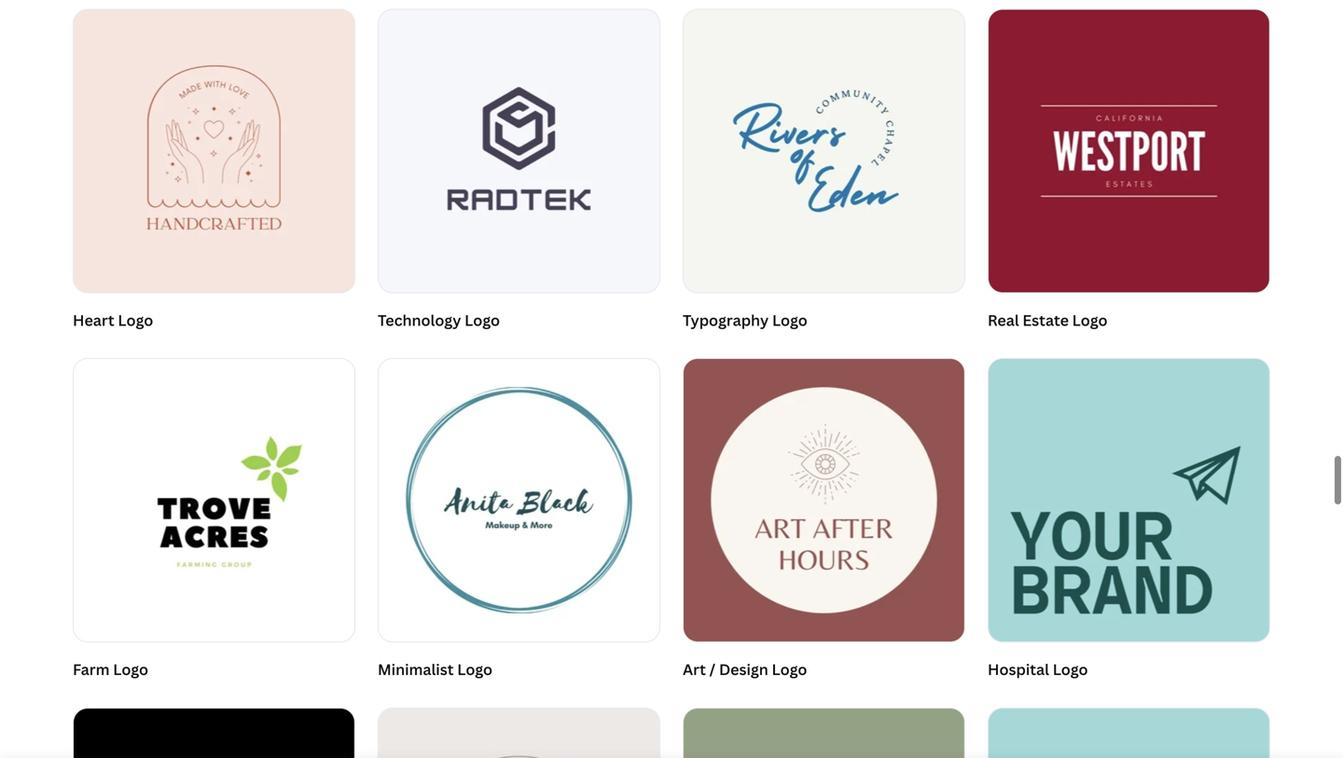 Task type: vqa. For each thing, say whether or not it's contained in the screenshot.
Real Estate Logo link
yes



Task type: describe. For each thing, give the bounding box(es) containing it.
real estate logo image
[[989, 10, 1269, 292]]

heart logo
[[73, 310, 153, 330]]

car wash logo image
[[989, 709, 1269, 758]]

hospital logo
[[988, 660, 1088, 680]]

logo right design
[[772, 660, 807, 680]]

real estate logo
[[988, 310, 1108, 330]]

technology logo image
[[379, 10, 659, 292]]

hospital logo link
[[988, 358, 1270, 685]]

farm logo image
[[74, 359, 354, 642]]

hospital
[[988, 660, 1049, 680]]

real estate logo link
[[988, 9, 1270, 336]]

facebook shops logo image
[[74, 709, 354, 758]]

minimalist logo image
[[379, 359, 659, 642]]

technology
[[378, 310, 461, 330]]

farm
[[73, 660, 110, 680]]

farm logo link
[[73, 358, 355, 685]]

hospital logo image
[[989, 359, 1269, 642]]

business logo image
[[684, 709, 964, 758]]

farm logo
[[73, 660, 148, 680]]

heart logo link
[[73, 9, 355, 336]]

estate
[[1023, 310, 1069, 330]]

art / design logo image
[[684, 359, 964, 642]]

design
[[719, 660, 768, 680]]



Task type: locate. For each thing, give the bounding box(es) containing it.
logo for farm logo
[[113, 660, 148, 680]]

logo
[[118, 310, 153, 330], [465, 310, 500, 330], [772, 310, 807, 330], [1072, 310, 1108, 330], [113, 660, 148, 680], [457, 660, 493, 680], [772, 660, 807, 680], [1053, 660, 1088, 680]]

logo right heart
[[118, 310, 153, 330]]

logo for minimalist logo
[[457, 660, 493, 680]]

logo for typography logo
[[772, 310, 807, 330]]

art / design logo
[[683, 660, 807, 680]]

circular logo image
[[379, 709, 659, 758]]

logo right hospital
[[1053, 660, 1088, 680]]

art
[[683, 660, 706, 680]]

logo right typography
[[772, 310, 807, 330]]

typography logo image
[[684, 10, 964, 292]]

heart
[[73, 310, 114, 330]]

heart logo image
[[74, 10, 354, 292]]

logo right estate
[[1072, 310, 1108, 330]]

/
[[709, 660, 716, 680]]

typography
[[683, 310, 769, 330]]

minimalist logo link
[[378, 358, 660, 685]]

logo for technology logo
[[465, 310, 500, 330]]

logo right farm
[[113, 660, 148, 680]]

logo right minimalist
[[457, 660, 493, 680]]

typography logo
[[683, 310, 807, 330]]

real
[[988, 310, 1019, 330]]

logo for heart logo
[[118, 310, 153, 330]]

art / design logo link
[[683, 358, 965, 685]]

technology logo
[[378, 310, 500, 330]]

minimalist
[[378, 660, 454, 680]]

minimalist logo
[[378, 660, 493, 680]]

technology logo link
[[378, 9, 660, 336]]

typography logo link
[[683, 9, 965, 336]]

logo right "technology"
[[465, 310, 500, 330]]

logo for hospital logo
[[1053, 660, 1088, 680]]



